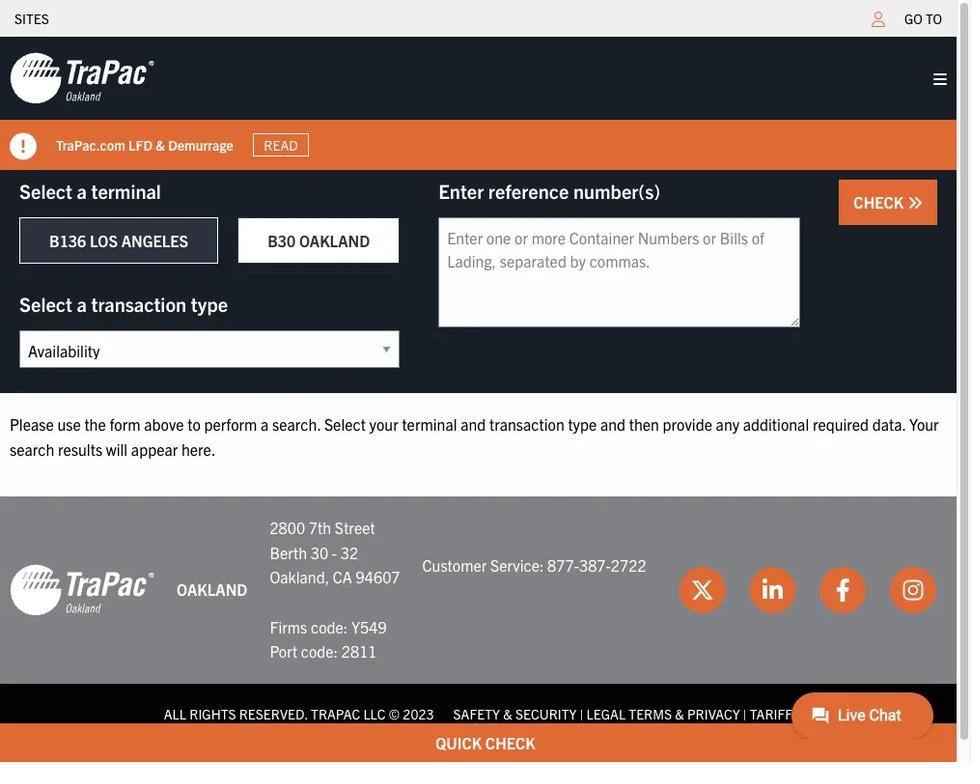 Task type: describe. For each thing, give the bounding box(es) containing it.
reference
[[489, 179, 569, 203]]

quick
[[436, 733, 482, 752]]

terms
[[629, 705, 672, 722]]

a inside the please use the form above to perform a search. select your terminal and transaction type and then provide any additional required data. your search results will appear here.
[[261, 414, 269, 434]]

angeles
[[121, 231, 189, 250]]

trapac.com lfd & demurrage
[[56, 136, 234, 153]]

2811
[[342, 642, 377, 661]]

0 vertical spatial code:
[[311, 617, 348, 636]]

the
[[84, 414, 106, 434]]

tariff
[[750, 705, 793, 722]]

94607
[[356, 567, 400, 587]]

sites
[[14, 10, 49, 27]]

search.
[[272, 414, 321, 434]]

2 | from the left
[[744, 705, 747, 722]]

ca
[[333, 567, 352, 587]]

security
[[516, 705, 577, 722]]

customer
[[423, 555, 487, 574]]

your
[[370, 414, 399, 434]]

30
[[311, 543, 329, 562]]

provide
[[663, 414, 713, 434]]

safety
[[454, 705, 500, 722]]

b30 oakland
[[268, 231, 370, 250]]

b30
[[268, 231, 296, 250]]

a for transaction
[[77, 292, 87, 316]]

1 horizontal spatial oakland
[[299, 231, 370, 250]]

oakland,
[[270, 567, 330, 587]]

above
[[144, 414, 184, 434]]

0 vertical spatial terminal
[[91, 179, 161, 203]]

1 and from the left
[[461, 414, 486, 434]]

service:
[[491, 555, 544, 574]]

street
[[335, 518, 375, 537]]

©
[[389, 705, 400, 722]]

type inside the please use the form above to perform a search. select your terminal and transaction type and then provide any additional required data. your search results will appear here.
[[568, 414, 597, 434]]

2 and from the left
[[601, 414, 626, 434]]

transaction inside the please use the form above to perform a search. select your terminal and transaction type and then provide any additional required data. your search results will appear here.
[[490, 414, 565, 434]]

form
[[110, 414, 141, 434]]

then
[[630, 414, 660, 434]]

0 horizontal spatial check
[[486, 733, 536, 752]]

check button
[[840, 180, 938, 225]]

solid image inside check button
[[908, 195, 923, 211]]

a for terminal
[[77, 179, 87, 203]]

& inside banner
[[156, 136, 165, 153]]

b136
[[49, 231, 86, 250]]

7th
[[309, 518, 331, 537]]

select for select a transaction type
[[19, 292, 72, 316]]

firms
[[270, 617, 307, 636]]

oakland inside footer
[[177, 580, 248, 599]]

select inside the please use the form above to perform a search. select your terminal and transaction type and then provide any additional required data. your search results will appear here.
[[324, 414, 366, 434]]

reserved.
[[239, 705, 308, 722]]

privacy
[[688, 705, 740, 722]]

number(s)
[[574, 179, 661, 203]]

2 horizontal spatial solid image
[[934, 71, 948, 87]]

footer containing 2800 7th street
[[0, 497, 957, 744]]

your
[[910, 414, 939, 434]]

banner containing trapac.com lfd & demurrage
[[0, 37, 972, 170]]

safety & security | legal terms & privacy | tariff
[[454, 705, 793, 722]]

port
[[270, 642, 298, 661]]

1 horizontal spatial &
[[503, 705, 513, 722]]



Task type: locate. For each thing, give the bounding box(es) containing it.
and left then
[[601, 414, 626, 434]]

2023
[[403, 705, 434, 722]]

0 horizontal spatial terminal
[[91, 179, 161, 203]]

1 vertical spatial solid image
[[10, 133, 37, 160]]

2 vertical spatial select
[[324, 414, 366, 434]]

tariff link
[[750, 705, 793, 722]]

legal terms & privacy link
[[587, 705, 740, 722]]

read
[[264, 136, 298, 154]]

a
[[77, 179, 87, 203], [77, 292, 87, 316], [261, 414, 269, 434]]

1 horizontal spatial transaction
[[490, 414, 565, 434]]

1 horizontal spatial type
[[568, 414, 597, 434]]

results
[[58, 439, 102, 458]]

and right your
[[461, 414, 486, 434]]

b136 los angeles
[[49, 231, 189, 250]]

firms code:  y549 port code:  2811
[[270, 617, 387, 661]]

all rights reserved. trapac llc © 2023
[[164, 705, 434, 722]]

32
[[341, 543, 359, 562]]

oakland image inside footer
[[10, 563, 155, 617]]

2800
[[270, 518, 305, 537]]

enter reference number(s)
[[439, 179, 661, 203]]

0 horizontal spatial oakland
[[177, 580, 248, 599]]

select a terminal
[[19, 179, 161, 203]]

go
[[905, 10, 923, 27]]

1 vertical spatial select
[[19, 292, 72, 316]]

&
[[156, 136, 165, 153], [503, 705, 513, 722], [675, 705, 685, 722]]

please use the form above to perform a search. select your terminal and transaction type and then provide any additional required data. your search results will appear here.
[[10, 414, 939, 458]]

0 vertical spatial check
[[854, 192, 908, 212]]

& right lfd
[[156, 136, 165, 153]]

los
[[90, 231, 118, 250]]

code:
[[311, 617, 348, 636], [301, 642, 338, 661]]

customer service: 877-387-2722
[[423, 555, 647, 574]]

type
[[191, 292, 228, 316], [568, 414, 597, 434]]

use
[[57, 414, 81, 434]]

here.
[[182, 439, 216, 458]]

2 horizontal spatial &
[[675, 705, 685, 722]]

any
[[716, 414, 740, 434]]

demurrage
[[168, 136, 234, 153]]

1 horizontal spatial and
[[601, 414, 626, 434]]

a down trapac.com on the left top of page
[[77, 179, 87, 203]]

Enter reference number(s) text field
[[439, 217, 801, 327]]

select up b136 on the top of page
[[19, 179, 72, 203]]

terminal right your
[[402, 414, 457, 434]]

1 | from the left
[[580, 705, 584, 722]]

2 vertical spatial a
[[261, 414, 269, 434]]

oakland image
[[10, 51, 155, 105], [10, 563, 155, 617]]

0 vertical spatial oakland
[[299, 231, 370, 250]]

select for select a terminal
[[19, 179, 72, 203]]

1 oakland image from the top
[[10, 51, 155, 105]]

solid image
[[934, 71, 948, 87], [10, 133, 37, 160], [908, 195, 923, 211]]

oakland left oakland,
[[177, 580, 248, 599]]

1 vertical spatial terminal
[[402, 414, 457, 434]]

and
[[461, 414, 486, 434], [601, 414, 626, 434]]

read link
[[253, 133, 309, 157]]

rights
[[190, 705, 236, 722]]

quick check
[[436, 733, 536, 752]]

select
[[19, 179, 72, 203], [19, 292, 72, 316], [324, 414, 366, 434]]

oakland
[[299, 231, 370, 250], [177, 580, 248, 599]]

appear
[[131, 439, 178, 458]]

berth
[[270, 543, 307, 562]]

will
[[106, 439, 128, 458]]

check inside button
[[854, 192, 908, 212]]

| left legal
[[580, 705, 584, 722]]

a left search.
[[261, 414, 269, 434]]

1 horizontal spatial check
[[854, 192, 908, 212]]

code: right port at the left bottom
[[301, 642, 338, 661]]

select a transaction type
[[19, 292, 228, 316]]

select down b136 on the top of page
[[19, 292, 72, 316]]

enter
[[439, 179, 484, 203]]

0 horizontal spatial solid image
[[10, 133, 37, 160]]

terminal
[[91, 179, 161, 203], [402, 414, 457, 434]]

transaction
[[91, 292, 187, 316], [490, 414, 565, 434]]

to
[[926, 10, 943, 27]]

additional
[[744, 414, 810, 434]]

light image
[[872, 12, 886, 27]]

oakland image for banner containing trapac.com lfd & demurrage
[[10, 51, 155, 105]]

387-
[[580, 555, 611, 574]]

1 vertical spatial transaction
[[490, 414, 565, 434]]

0 horizontal spatial |
[[580, 705, 584, 722]]

search
[[10, 439, 54, 458]]

oakland right b30
[[299, 231, 370, 250]]

perform
[[204, 414, 257, 434]]

terminal down lfd
[[91, 179, 161, 203]]

terminal inside the please use the form above to perform a search. select your terminal and transaction type and then provide any additional required data. your search results will appear here.
[[402, 414, 457, 434]]

2 oakland image from the top
[[10, 563, 155, 617]]

banner
[[0, 37, 972, 170]]

0 horizontal spatial and
[[461, 414, 486, 434]]

legal
[[587, 705, 626, 722]]

1 vertical spatial oakland
[[177, 580, 248, 599]]

& right safety
[[503, 705, 513, 722]]

1 horizontal spatial |
[[744, 705, 747, 722]]

to
[[188, 414, 201, 434]]

safety & security link
[[454, 705, 577, 722]]

footer
[[0, 497, 957, 744]]

y549
[[352, 617, 387, 636]]

1 horizontal spatial solid image
[[908, 195, 923, 211]]

0 horizontal spatial &
[[156, 136, 165, 153]]

0 vertical spatial oakland image
[[10, 51, 155, 105]]

a down b136 on the top of page
[[77, 292, 87, 316]]

877-
[[548, 555, 580, 574]]

please
[[10, 414, 54, 434]]

check
[[854, 192, 908, 212], [486, 733, 536, 752]]

2722
[[611, 555, 647, 574]]

oakland image inside banner
[[10, 51, 155, 105]]

2800 7th street berth 30 - 32 oakland, ca 94607
[[270, 518, 400, 587]]

|
[[580, 705, 584, 722], [744, 705, 747, 722]]

0 vertical spatial transaction
[[91, 292, 187, 316]]

code: up the 2811
[[311, 617, 348, 636]]

| left tariff link
[[744, 705, 747, 722]]

lfd
[[128, 136, 153, 153]]

all
[[164, 705, 186, 722]]

trapac.com
[[56, 136, 125, 153]]

0 horizontal spatial type
[[191, 292, 228, 316]]

1 vertical spatial check
[[486, 733, 536, 752]]

select left your
[[324, 414, 366, 434]]

2 vertical spatial solid image
[[908, 195, 923, 211]]

1 vertical spatial type
[[568, 414, 597, 434]]

1 vertical spatial a
[[77, 292, 87, 316]]

trapac
[[311, 705, 360, 722]]

0 vertical spatial solid image
[[934, 71, 948, 87]]

1 horizontal spatial terminal
[[402, 414, 457, 434]]

go to
[[905, 10, 943, 27]]

0 vertical spatial a
[[77, 179, 87, 203]]

1 vertical spatial code:
[[301, 642, 338, 661]]

-
[[332, 543, 337, 562]]

llc
[[364, 705, 386, 722]]

quick check link
[[0, 723, 972, 762]]

required
[[813, 414, 869, 434]]

0 vertical spatial select
[[19, 179, 72, 203]]

0 vertical spatial type
[[191, 292, 228, 316]]

data.
[[873, 414, 906, 434]]

0 horizontal spatial transaction
[[91, 292, 187, 316]]

oakland image for footer containing 2800 7th street
[[10, 563, 155, 617]]

& right terms
[[675, 705, 685, 722]]

1 vertical spatial oakland image
[[10, 563, 155, 617]]



Task type: vqa. For each thing, say whether or not it's contained in the screenshot.
any
yes



